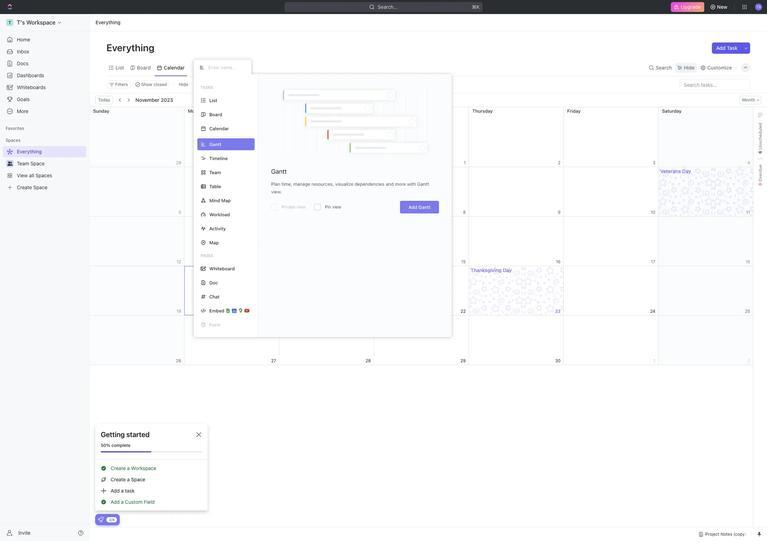Task type: vqa. For each thing, say whether or not it's contained in the screenshot.
business time IMAGE
no



Task type: describe. For each thing, give the bounding box(es) containing it.
whiteboards
[[17, 84, 46, 90]]

task
[[727, 45, 738, 51]]

a for space
[[127, 477, 130, 483]]

add task button
[[713, 43, 742, 54]]

grid containing veterans day
[[89, 107, 754, 528]]

getting started
[[101, 431, 150, 439]]

view
[[203, 64, 214, 70]]

hide button
[[176, 80, 191, 89]]

24
[[651, 309, 656, 314]]

started
[[126, 431, 150, 439]]

wednesday
[[378, 108, 403, 114]]

everything inside everything link
[[96, 19, 120, 25]]

0 vertical spatial list
[[116, 64, 124, 70]]

spaces
[[6, 138, 21, 143]]

closed
[[154, 82, 167, 87]]

friday
[[568, 108, 581, 114]]

docs link
[[3, 58, 86, 69]]

table
[[209, 184, 221, 189]]

today
[[98, 97, 110, 103]]

1 horizontal spatial list
[[209, 98, 217, 103]]

plan
[[271, 181, 280, 187]]

sunday
[[93, 108, 109, 114]]

tasks
[[201, 85, 213, 90]]

space
[[131, 477, 145, 483]]

2 row from the top
[[90, 217, 754, 266]]

favorites
[[6, 126, 24, 131]]

add for add a task
[[111, 488, 120, 494]]

add for add task
[[717, 45, 726, 51]]

hide button
[[676, 63, 697, 73]]

add a custom field
[[111, 499, 155, 505]]

23
[[556, 309, 561, 314]]

22
[[461, 309, 466, 314]]

2 vertical spatial gantt
[[419, 205, 431, 210]]

list link
[[114, 63, 124, 73]]

and
[[386, 181, 394, 187]]

thursday
[[473, 108, 493, 114]]

create a space
[[111, 477, 145, 483]]

tree inside the sidebar "navigation"
[[3, 146, 86, 193]]

dashboards
[[17, 72, 44, 78]]

home link
[[3, 34, 86, 45]]

cell for thanksgiving day row
[[279, 266, 374, 316]]

29
[[461, 358, 466, 364]]

create a workspace
[[111, 466, 156, 472]]

whiteboards link
[[3, 82, 86, 93]]

visualize
[[335, 181, 354, 187]]

getting
[[101, 431, 125, 439]]

more
[[395, 181, 406, 187]]

team
[[209, 170, 221, 175]]

overdue
[[758, 165, 763, 183]]

saturday
[[662, 108, 682, 114]]

time,
[[282, 181, 292, 187]]

day for thanksgiving day
[[503, 267, 512, 273]]

thanksgiving day row
[[90, 266, 754, 316]]

cell for 2nd row from the bottom of the page
[[279, 217, 374, 266]]

docs
[[17, 60, 28, 66]]

form
[[209, 322, 221, 328]]

embed
[[209, 308, 225, 314]]

whiteboard
[[209, 266, 235, 271]]

pin view
[[325, 205, 342, 210]]

show closed
[[141, 82, 167, 87]]

sidebar navigation
[[0, 14, 90, 542]]

thanksgiving
[[471, 267, 502, 273]]

veterans day
[[661, 168, 692, 174]]

show closed button
[[132, 80, 170, 89]]

dashboards link
[[3, 70, 86, 81]]

timeline
[[209, 156, 228, 161]]

inbox link
[[3, 46, 86, 57]]

1 horizontal spatial calendar
[[209, 126, 229, 131]]

thanksgiving day
[[471, 267, 512, 273]]

monday
[[188, 108, 205, 114]]

upgrade
[[681, 4, 701, 10]]

board link
[[136, 63, 151, 73]]

⌘k
[[472, 4, 480, 10]]



Task type: locate. For each thing, give the bounding box(es) containing it.
1 vertical spatial gantt
[[417, 181, 429, 187]]

1 create from the top
[[111, 466, 126, 472]]

1 cell from the top
[[279, 217, 374, 266]]

goals link
[[3, 94, 86, 105]]

pages
[[201, 253, 213, 258]]

Search tasks... text field
[[680, 79, 750, 90]]

gantt
[[271, 168, 287, 175], [417, 181, 429, 187], [419, 205, 431, 210]]

activity
[[209, 226, 226, 231]]

doc
[[209, 280, 218, 286]]

search
[[656, 64, 672, 70]]

create up "add a task"
[[111, 477, 126, 483]]

a down "add a task"
[[121, 499, 124, 505]]

1 view from the left
[[297, 205, 306, 210]]

0 horizontal spatial calendar
[[164, 64, 185, 70]]

add down the with
[[409, 205, 418, 210]]

favorites button
[[3, 124, 27, 133]]

plan time, manage resources, visualize dependencies and more with gantt view.
[[271, 181, 429, 195]]

1 vertical spatial create
[[111, 477, 126, 483]]

26
[[176, 358, 181, 364]]

view right pin in the left top of the page
[[333, 205, 342, 210]]

1 horizontal spatial hide
[[684, 64, 695, 70]]

veterans
[[661, 168, 681, 174]]

list down tasks
[[209, 98, 217, 103]]

0 horizontal spatial day
[[503, 267, 512, 273]]

add gantt
[[409, 205, 431, 210]]

create up "create a space"
[[111, 466, 126, 472]]

1 horizontal spatial view
[[333, 205, 342, 210]]

50% complete
[[101, 443, 130, 448]]

tree
[[3, 146, 86, 193]]

dependencies
[[355, 181, 385, 187]]

0
[[758, 183, 763, 186]]

0 vertical spatial hide
[[684, 64, 695, 70]]

mind map
[[209, 198, 231, 203]]

everything
[[96, 19, 120, 25], [106, 42, 157, 53]]

customize
[[708, 64, 732, 70]]

home
[[17, 37, 30, 43]]

a
[[127, 466, 130, 472], [127, 477, 130, 483], [121, 488, 124, 494], [121, 499, 124, 505]]

add left the "task"
[[111, 488, 120, 494]]

1 vertical spatial list
[[209, 98, 217, 103]]

a for custom
[[121, 499, 124, 505]]

inbox
[[17, 49, 29, 54]]

calendar up timeline
[[209, 126, 229, 131]]

25
[[746, 309, 751, 314]]

0 vertical spatial create
[[111, 466, 126, 472]]

0 horizontal spatial list
[[116, 64, 124, 70]]

invite
[[18, 530, 30, 536]]

new button
[[708, 1, 732, 13]]

0 vertical spatial map
[[221, 198, 231, 203]]

0 vertical spatial gantt
[[271, 168, 287, 175]]

2 cell from the top
[[279, 266, 374, 316]]

0 vertical spatial everything
[[96, 19, 120, 25]]

map right the mind
[[221, 198, 231, 203]]

show
[[141, 82, 152, 87]]

task
[[125, 488, 135, 494]]

resources,
[[312, 181, 334, 187]]

onboarding checklist button element
[[98, 517, 104, 523]]

with
[[407, 181, 416, 187]]

0 horizontal spatial view
[[297, 205, 306, 210]]

1 horizontal spatial day
[[683, 168, 692, 174]]

0 horizontal spatial map
[[209, 240, 219, 245]]

manage
[[294, 181, 310, 187]]

today button
[[95, 96, 113, 104]]

search button
[[647, 63, 675, 73]]

hide right search at top right
[[684, 64, 695, 70]]

hide
[[684, 64, 695, 70], [179, 82, 188, 87]]

1 vertical spatial map
[[209, 240, 219, 245]]

add down "add a task"
[[111, 499, 120, 505]]

0 vertical spatial board
[[137, 64, 151, 70]]

cell inside row
[[279, 217, 374, 266]]

day right veterans
[[683, 168, 692, 174]]

tuesday
[[283, 108, 301, 114]]

1 vertical spatial row
[[90, 217, 754, 266]]

1 vertical spatial board
[[209, 112, 222, 117]]

hide down the calendar link
[[179, 82, 188, 87]]

calendar link
[[162, 63, 185, 73]]

0 horizontal spatial board
[[137, 64, 151, 70]]

gantt inside plan time, manage resources, visualize dependencies and more with gantt view.
[[417, 181, 429, 187]]

search...
[[378, 4, 398, 10]]

a left the "task"
[[121, 488, 124, 494]]

27
[[271, 358, 276, 364]]

calendar
[[164, 64, 185, 70], [209, 126, 229, 131]]

board
[[137, 64, 151, 70], [209, 112, 222, 117]]

hide inside dropdown button
[[684, 64, 695, 70]]

1 vertical spatial day
[[503, 267, 512, 273]]

view for private view
[[297, 205, 306, 210]]

day
[[683, 168, 692, 174], [503, 267, 512, 273]]

map down 'activity'
[[209, 240, 219, 245]]

a up "create a space"
[[127, 466, 130, 472]]

50%
[[101, 443, 110, 448]]

create for create a workspace
[[111, 466, 126, 472]]

view button
[[194, 59, 216, 76]]

customize button
[[699, 63, 735, 73]]

list left board link
[[116, 64, 124, 70]]

board up the show
[[137, 64, 151, 70]]

1 vertical spatial hide
[[179, 82, 188, 87]]

cell inside thanksgiving day row
[[279, 266, 374, 316]]

field
[[144, 499, 155, 505]]

map
[[221, 198, 231, 203], [209, 240, 219, 245]]

3 row from the top
[[90, 316, 754, 366]]

add task
[[717, 45, 738, 51]]

2 create from the top
[[111, 477, 126, 483]]

grid
[[89, 107, 754, 528]]

view button
[[194, 63, 216, 73]]

chat
[[209, 294, 220, 300]]

goals
[[17, 96, 30, 102]]

list
[[116, 64, 124, 70], [209, 98, 217, 103]]

veterans day row
[[90, 167, 754, 217]]

close image
[[196, 433, 201, 438]]

view right private
[[297, 205, 306, 210]]

complete
[[112, 443, 130, 448]]

6
[[758, 151, 763, 154]]

0 vertical spatial cell
[[279, 217, 374, 266]]

add inside button
[[717, 45, 726, 51]]

30
[[556, 358, 561, 364]]

1 horizontal spatial board
[[209, 112, 222, 117]]

view
[[297, 205, 306, 210], [333, 205, 342, 210]]

0 vertical spatial day
[[683, 168, 692, 174]]

pin
[[325, 205, 331, 210]]

1 vertical spatial calendar
[[209, 126, 229, 131]]

a left space in the left bottom of the page
[[127, 477, 130, 483]]

add left task in the top of the page
[[717, 45, 726, 51]]

day right the thanksgiving
[[503, 267, 512, 273]]

private view
[[282, 205, 306, 210]]

workload
[[209, 212, 230, 217]]

unscheduled
[[758, 123, 763, 151]]

1 vertical spatial everything
[[106, 42, 157, 53]]

2 vertical spatial row
[[90, 316, 754, 366]]

day for veterans day
[[683, 168, 692, 174]]

1 row from the top
[[90, 107, 754, 167]]

view for pin view
[[333, 205, 342, 210]]

2/4
[[109, 518, 115, 522]]

add for add gantt
[[409, 205, 418, 210]]

everything link
[[94, 18, 122, 27]]

Enter name... field
[[208, 64, 246, 71]]

0 horizontal spatial hide
[[179, 82, 188, 87]]

new
[[718, 4, 728, 10]]

private
[[282, 205, 296, 210]]

create
[[111, 466, 126, 472], [111, 477, 126, 483]]

28
[[366, 358, 371, 364]]

add a task
[[111, 488, 135, 494]]

custom
[[125, 499, 143, 505]]

upgrade link
[[671, 2, 705, 12]]

workspace
[[131, 466, 156, 472]]

cell
[[279, 217, 374, 266], [279, 266, 374, 316]]

hide inside button
[[179, 82, 188, 87]]

onboarding checklist button image
[[98, 517, 104, 523]]

1 horizontal spatial map
[[221, 198, 231, 203]]

row containing 26
[[90, 316, 754, 366]]

add for add a custom field
[[111, 499, 120, 505]]

create for create a space
[[111, 477, 126, 483]]

a for task
[[121, 488, 124, 494]]

board right monday
[[209, 112, 222, 117]]

view.
[[271, 189, 282, 195]]

row
[[90, 107, 754, 167], [90, 217, 754, 266], [90, 316, 754, 366]]

mind
[[209, 198, 220, 203]]

0 vertical spatial row
[[90, 107, 754, 167]]

calendar up hide button
[[164, 64, 185, 70]]

0 vertical spatial calendar
[[164, 64, 185, 70]]

2 view from the left
[[333, 205, 342, 210]]

1 vertical spatial cell
[[279, 266, 374, 316]]

a for workspace
[[127, 466, 130, 472]]



